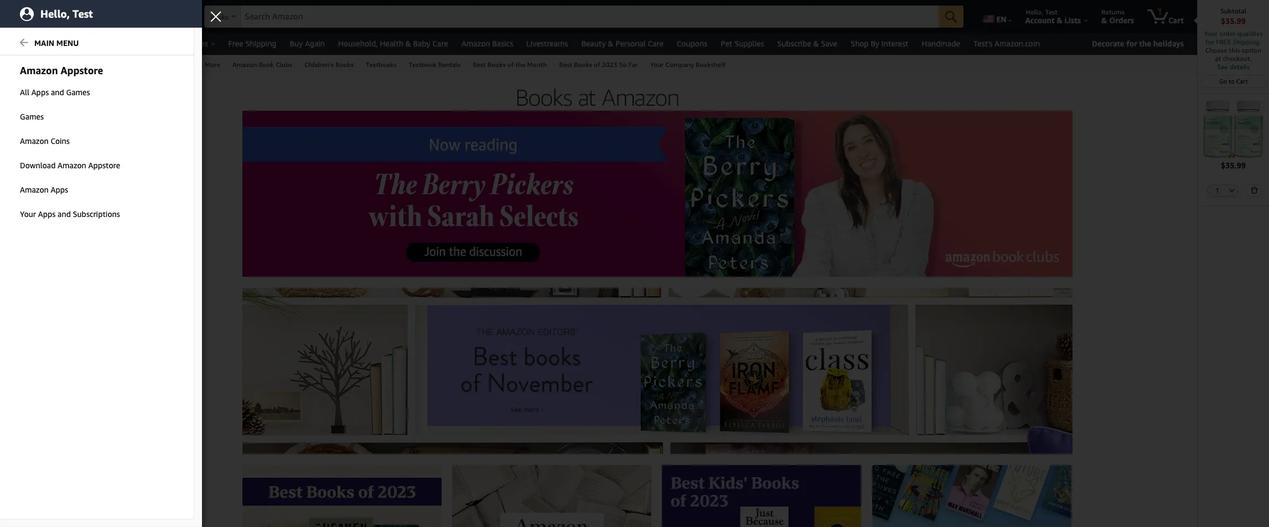 Task type: vqa. For each thing, say whether or not it's contained in the screenshot.
'Returns & Orders' on the top right
yes



Task type: describe. For each thing, give the bounding box(es) containing it.
amazon apps
[[20, 185, 68, 194]]

books down household,
[[336, 60, 354, 69]]

advanced
[[45, 60, 75, 69]]

dropdown image
[[1230, 188, 1235, 192]]

month for best books of the month
[[527, 60, 547, 69]]

buy
[[290, 39, 303, 48]]

beauty & personal care link
[[575, 36, 670, 51]]

your order qualifies for free shipping. choose this option at checkout. see details
[[1204, 29, 1263, 71]]

household,
[[338, 39, 378, 48]]

decorate
[[1092, 39, 1125, 48]]

books down school
[[47, 165, 65, 173]]

main menu link
[[0, 32, 194, 55]]

your apps and subscriptions link
[[0, 203, 194, 226]]

amazon coins link
[[0, 130, 194, 153]]

1 horizontal spatial test
[[974, 39, 988, 48]]

Search Amazon text field
[[241, 6, 939, 27]]

2023 inside best books of the month best books of 2023 so far celebrity picks books by black writers
[[58, 195, 73, 203]]

& for beauty
[[608, 39, 614, 48]]

the for best books of the month
[[516, 60, 526, 69]]

best books of november image
[[242, 288, 1073, 454]]

all for all apps and games
[[20, 87, 29, 97]]

all apps and games link
[[0, 81, 194, 104]]

angeles
[[141, 8, 165, 16]]

apps for your
[[38, 209, 56, 219]]

books in spanish link
[[16, 145, 67, 153]]

menu
[[56, 38, 79, 48]]

shop by interest
[[851, 39, 909, 48]]

& left more
[[198, 60, 203, 69]]

0 vertical spatial best books of the month link
[[467, 55, 553, 73]]

amazon
[[20, 64, 58, 76]]

buy again link
[[283, 36, 332, 51]]

advanced search
[[45, 60, 97, 69]]

lists
[[1065, 16, 1081, 25]]

advanced search link
[[39, 55, 103, 73]]

1 horizontal spatial best books of 2023 so far link
[[553, 55, 644, 73]]

amazon for amazon coins
[[20, 136, 49, 146]]

books down beauty on the left
[[574, 60, 592, 69]]

handmade link
[[915, 36, 967, 51]]

games inside 'link'
[[20, 112, 44, 121]]

1 care from the left
[[433, 39, 448, 48]]

0 horizontal spatial hello, test
[[40, 7, 93, 20]]

returns & orders
[[1102, 8, 1134, 25]]

coins
[[51, 136, 70, 146]]

download amazon appstore link
[[0, 154, 194, 177]]

more
[[205, 60, 220, 69]]

go to cart
[[1220, 78, 1248, 85]]

to for go to cart
[[1229, 78, 1235, 85]]

at
[[1215, 54, 1221, 63]]

subscribe & save
[[778, 39, 838, 48]]

all for all
[[25, 39, 36, 48]]

's
[[988, 39, 993, 48]]

cart inside 'link'
[[1237, 78, 1248, 85]]

holiday deals
[[49, 39, 97, 48]]

1 vertical spatial best books of the month link
[[16, 185, 88, 193]]

basics
[[492, 39, 513, 48]]

test 's amazon.com
[[974, 39, 1040, 48]]

children's books
[[305, 60, 354, 69]]

details
[[1230, 63, 1250, 71]]

books inside books search field
[[210, 13, 228, 21]]

deals
[[78, 39, 97, 48]]

books down spanish in the left top of the page
[[62, 155, 80, 163]]

amazon.com
[[995, 39, 1040, 48]]

see
[[1217, 63, 1228, 71]]

navigation navigation
[[0, 0, 1269, 527]]

textbook rentals
[[409, 60, 461, 69]]

best for best books of the month
[[473, 60, 486, 69]]

0 horizontal spatial children's books link
[[16, 165, 65, 173]]

far inside navigation navigation
[[629, 60, 638, 69]]

update
[[89, 16, 116, 25]]

holiday
[[49, 39, 76, 48]]

coupons link
[[670, 36, 714, 51]]

back to school books link
[[16, 155, 80, 163]]

go
[[1220, 78, 1227, 85]]

hello, test link
[[0, 0, 202, 28]]

amazon image
[[12, 10, 66, 27]]

free shipping link
[[222, 36, 283, 51]]

main menu
[[34, 38, 79, 48]]

hispanic
[[16, 135, 41, 143]]

subtotal $35.99
[[1221, 7, 1247, 25]]

your for your company bookshelf
[[650, 60, 664, 69]]

best for best books of 2023 so far
[[559, 60, 572, 69]]

amazon coins
[[20, 136, 70, 146]]

the for best books of the month best books of 2023 so far celebrity picks books by black writers
[[58, 185, 68, 193]]

books link
[[8, 55, 39, 73]]

your apps and subscriptions
[[20, 209, 120, 219]]

& for returns
[[1102, 16, 1107, 25]]

buy again
[[290, 39, 325, 48]]

1 vertical spatial 1
[[1216, 186, 1219, 194]]

choose
[[1206, 46, 1228, 54]]

popular in books
[[10, 113, 69, 121]]

pet supplies link
[[714, 36, 771, 51]]

writers
[[63, 215, 84, 223]]

hello, test inside navigation navigation
[[1026, 8, 1058, 16]]

subtotal
[[1221, 7, 1247, 15]]

shipping.
[[1233, 38, 1262, 46]]

so inside best books of the month best books of 2023 so far celebrity picks books by black writers
[[75, 195, 83, 203]]

2 care from the left
[[648, 39, 664, 48]]

Books search field
[[204, 6, 964, 29]]

amazon book clubs
[[232, 60, 292, 69]]

all button
[[8, 33, 41, 55]]

household, health & baby care
[[338, 39, 448, 48]]

0 vertical spatial in
[[39, 113, 45, 121]]

handmade
[[922, 39, 960, 48]]

groceries
[[175, 39, 208, 48]]

subscribe & save link
[[771, 36, 844, 51]]

search
[[77, 60, 97, 69]]

location
[[118, 16, 147, 25]]

amazon appstore
[[20, 64, 103, 76]]

amazon book clubs link
[[226, 55, 298, 73]]

en
[[997, 14, 1007, 24]]

health
[[380, 39, 404, 48]]

to for delivering to los angeles 90005 update location
[[121, 8, 128, 16]]

of for best books of the month best books of 2023 so far celebrity picks books by black writers
[[51, 185, 56, 193]]

qualifies
[[1238, 29, 1263, 38]]

apps for amazon
[[51, 185, 68, 194]]

best books of 2023 image
[[242, 465, 441, 527]]

decorate for the holidays
[[1092, 39, 1184, 48]]

2 horizontal spatial the
[[1140, 39, 1152, 48]]

spanish
[[43, 145, 67, 153]]

download amazon appstore
[[20, 161, 120, 170]]

hello, inside navigation navigation
[[1026, 8, 1044, 16]]

amazon book review image
[[452, 465, 652, 527]]

amazon basics link
[[455, 36, 520, 51]]

save
[[821, 39, 838, 48]]



Task type: locate. For each thing, give the bounding box(es) containing it.
1 vertical spatial 2023
[[58, 195, 73, 203]]

your company bookshelf link
[[644, 55, 732, 73]]

interest
[[882, 39, 909, 48]]

$35.99
[[1221, 16, 1246, 25], [1221, 160, 1246, 170]]

1 horizontal spatial 1
[[1216, 186, 1219, 194]]

best inside best books of 2023 so far link
[[559, 60, 572, 69]]

account
[[1026, 16, 1055, 25]]

books up the hispanic and latino stories link
[[47, 113, 69, 121]]

textbook rentals link
[[403, 55, 467, 73]]

0 vertical spatial all
[[25, 39, 36, 48]]

children's inside navigation navigation
[[305, 60, 334, 69]]

0 vertical spatial month
[[527, 60, 547, 69]]

in inside hispanic and latino stories books in spanish back to school books children's books
[[36, 145, 41, 153]]

2 vertical spatial to
[[32, 155, 38, 163]]

books up free
[[210, 13, 228, 21]]

and for games
[[51, 87, 64, 97]]

all
[[25, 39, 36, 48], [20, 87, 29, 97]]

0 vertical spatial your
[[1204, 29, 1218, 38]]

0 horizontal spatial games
[[20, 112, 44, 121]]

hello, right en
[[1026, 8, 1044, 16]]

care right baby
[[433, 39, 448, 48]]

0 horizontal spatial to
[[32, 155, 38, 163]]

0 horizontal spatial cart
[[1169, 16, 1184, 25]]

all inside "button"
[[25, 39, 36, 48]]

beauty
[[582, 39, 606, 48]]

0 horizontal spatial the
[[58, 185, 68, 193]]

1 horizontal spatial the
[[516, 60, 526, 69]]

delete image
[[1251, 186, 1259, 194]]

2023 inside navigation navigation
[[602, 60, 618, 69]]

2 horizontal spatial your
[[1204, 29, 1218, 38]]

far inside best books of the month best books of 2023 so far celebrity picks books by black writers
[[85, 195, 95, 203]]

the up picks
[[58, 185, 68, 193]]

0 vertical spatial so
[[619, 60, 627, 69]]

your for your order qualifies for free shipping. choose this option at checkout. see details
[[1204, 29, 1218, 38]]

test left lists
[[1045, 8, 1058, 16]]

apps for all
[[31, 87, 49, 97]]

amazon down spanish in the left top of the page
[[58, 161, 86, 170]]

2 vertical spatial and
[[58, 209, 71, 219]]

1 horizontal spatial hello,
[[1026, 8, 1044, 16]]

of
[[508, 60, 514, 69], [594, 60, 600, 69], [51, 185, 56, 193], [51, 195, 56, 203]]

free shipping
[[228, 39, 277, 48]]

0 vertical spatial games
[[66, 87, 90, 97]]

for inside decorate for the holidays link
[[1127, 39, 1138, 48]]

0 vertical spatial and
[[51, 87, 64, 97]]

1 up holidays at the top right of page
[[1157, 6, 1163, 17]]

coupons
[[677, 39, 708, 48]]

personal
[[616, 39, 646, 48]]

1 horizontal spatial to
[[121, 8, 128, 16]]

your left company
[[650, 60, 664, 69]]

books down celebrity at the left of page
[[16, 215, 34, 223]]

best for best sellers & more
[[162, 60, 175, 69]]

your left picks
[[20, 209, 36, 219]]

games down appstore
[[66, 87, 90, 97]]

best books of 2023 so far link down beauty on the left
[[553, 55, 644, 73]]

test up deals
[[73, 7, 93, 20]]

1 vertical spatial so
[[75, 195, 83, 203]]

shop
[[851, 39, 869, 48]]

of for best books of 2023 so far
[[594, 60, 600, 69]]

best books of 2023 so far link up picks
[[16, 195, 95, 203]]

1 vertical spatial month
[[69, 185, 88, 193]]

& for account
[[1057, 16, 1063, 25]]

& left orders
[[1102, 16, 1107, 25]]

2 horizontal spatial to
[[1229, 78, 1235, 85]]

& for subscribe
[[814, 39, 819, 48]]

best books of the month best books of 2023 so far celebrity picks books by black writers
[[16, 185, 95, 223]]

so
[[619, 60, 627, 69], [75, 195, 83, 203]]

1 horizontal spatial far
[[629, 60, 638, 69]]

best books of the month link down basics
[[467, 55, 553, 73]]

& left lists
[[1057, 16, 1063, 25]]

best inside best books of the month link
[[473, 60, 486, 69]]

hello, test
[[40, 7, 93, 20], [1026, 8, 1058, 16]]

1 vertical spatial best books of 2023 so far link
[[16, 195, 95, 203]]

to down books in spanish link
[[32, 155, 38, 163]]

appstore
[[61, 64, 103, 76]]

month inside best books of the month best books of 2023 so far celebrity picks books by black writers
[[69, 185, 88, 193]]

0 horizontal spatial 1
[[1157, 6, 1163, 17]]

children's books link down again at top left
[[298, 55, 360, 73]]

all up popular
[[20, 87, 29, 97]]

books up back
[[16, 145, 34, 153]]

amazon for amazon book clubs
[[232, 60, 257, 69]]

1 vertical spatial $35.99
[[1221, 160, 1246, 170]]

2 horizontal spatial test
[[1045, 8, 1058, 16]]

stories
[[76, 135, 96, 143]]

2023 down beauty & personal care link
[[602, 60, 618, 69]]

the
[[1140, 39, 1152, 48], [516, 60, 526, 69], [58, 185, 68, 193]]

1 vertical spatial your
[[650, 60, 664, 69]]

amazon up celebrity picks link
[[20, 185, 49, 194]]

2023 up your apps and subscriptions
[[58, 195, 73, 203]]

subscribe
[[778, 39, 811, 48]]

and inside hispanic and latino stories books in spanish back to school books children's books
[[43, 135, 54, 143]]

1 horizontal spatial cart
[[1237, 78, 1248, 85]]

again
[[305, 39, 325, 48]]

0 vertical spatial to
[[121, 8, 128, 16]]

so down beauty & personal care link
[[619, 60, 627, 69]]

children's down again at top left
[[305, 60, 334, 69]]

1 vertical spatial cart
[[1237, 78, 1248, 85]]

textbook
[[409, 60, 437, 69]]

1 vertical spatial and
[[43, 135, 54, 143]]

2 vertical spatial the
[[58, 185, 68, 193]]

far up subscriptions
[[85, 195, 95, 203]]

& right beauty on the left
[[608, 39, 614, 48]]

download
[[20, 161, 56, 170]]

0 vertical spatial the
[[1140, 39, 1152, 48]]

so inside navigation navigation
[[619, 60, 627, 69]]

books down amazon apps at the top
[[31, 195, 49, 203]]

1 horizontal spatial for
[[1206, 38, 1215, 46]]

0 vertical spatial cart
[[1169, 16, 1184, 25]]

& left baby
[[406, 39, 411, 48]]

this
[[1229, 46, 1240, 54]]

of for best books of the month
[[508, 60, 514, 69]]

$35.99 down subtotal
[[1221, 16, 1246, 25]]

books inside books link
[[14, 60, 33, 69]]

far down personal
[[629, 60, 638, 69]]

far
[[629, 60, 638, 69], [85, 195, 95, 203]]

for inside your order qualifies for free shipping. choose this option at checkout. see details
[[1206, 38, 1215, 46]]

1 left "dropdown" image
[[1216, 186, 1219, 194]]

en link
[[977, 3, 1017, 30]]

and for subscriptions
[[58, 209, 71, 219]]

cart up holidays at the top right of page
[[1169, 16, 1184, 25]]

1 horizontal spatial children's books link
[[298, 55, 360, 73]]

best books of the month
[[473, 60, 547, 69]]

hispanic and latino stories link
[[16, 135, 96, 143]]

0 horizontal spatial your
[[20, 209, 36, 219]]

latino
[[56, 135, 74, 143]]

books down all "button"
[[14, 60, 33, 69]]

0 horizontal spatial best books of the month link
[[16, 185, 88, 193]]

2 vertical spatial your
[[20, 209, 36, 219]]

in
[[39, 113, 45, 121], [36, 145, 41, 153]]

popular
[[10, 113, 37, 121]]

so up your apps and subscriptions
[[75, 195, 83, 203]]

the inside best books of the month best books of 2023 so far celebrity picks books by black writers
[[58, 185, 68, 193]]

your
[[1204, 29, 1218, 38], [650, 60, 664, 69], [20, 209, 36, 219]]

children's
[[305, 60, 334, 69], [16, 165, 45, 173]]

0 horizontal spatial best books of 2023 so far link
[[16, 195, 95, 203]]

amazon for amazon apps
[[20, 185, 49, 194]]

amazon for amazon basics
[[462, 39, 490, 48]]

your inside your order qualifies for free shipping. choose this option at checkout. see details
[[1204, 29, 1218, 38]]

1 vertical spatial games
[[20, 112, 44, 121]]

month inside navigation navigation
[[527, 60, 547, 69]]

the down livestreams "link"
[[516, 60, 526, 69]]

None submit
[[939, 6, 964, 28]]

best kids' books of 2023 image
[[662, 465, 862, 527]]

0 horizontal spatial 2023
[[58, 195, 73, 203]]

for left the free
[[1206, 38, 1215, 46]]

hello, test up menu
[[40, 7, 93, 20]]

book
[[259, 60, 274, 69]]

amazon up back
[[20, 136, 49, 146]]

cart down details
[[1237, 78, 1248, 85]]

month down livestreams "link"
[[527, 60, 547, 69]]

now reading. bright young women with sarah selects. join the discussion. image
[[242, 111, 1073, 277]]

livestreams
[[527, 39, 568, 48]]

1 horizontal spatial children's
[[305, 60, 334, 69]]

textbooks link
[[360, 55, 403, 73]]

beauty & personal care
[[582, 39, 664, 48]]

1 horizontal spatial best books of the month link
[[467, 55, 553, 73]]

for right decorate
[[1127, 39, 1138, 48]]

baby
[[413, 39, 431, 48]]

1 vertical spatial apps
[[51, 185, 68, 194]]

hello, up main menu
[[40, 7, 70, 20]]

to left "los"
[[121, 8, 128, 16]]

1 horizontal spatial care
[[648, 39, 664, 48]]

amazon left basics
[[462, 39, 490, 48]]

main
[[34, 38, 54, 48]]

clubs
[[276, 60, 292, 69]]

sellers
[[177, 60, 197, 69]]

books%20at%20amazon image
[[366, 81, 831, 111]]

care right personal
[[648, 39, 664, 48]]

1 vertical spatial all
[[20, 87, 29, 97]]

none submit inside books search field
[[939, 6, 964, 28]]

test down en link
[[974, 39, 988, 48]]

0 horizontal spatial for
[[1127, 39, 1138, 48]]

coq10 600mg softgels | high absorption coq10 ubiquinol supplement | reduced form enhanced with vitamin e &amp; omega 3 6 9 | antioxidant powerhouse good for health | 120 softgels image
[[1203, 99, 1264, 160]]

and
[[51, 87, 64, 97], [43, 135, 54, 143], [58, 209, 71, 219]]

1 vertical spatial to
[[1229, 78, 1235, 85]]

0 vertical spatial far
[[629, 60, 638, 69]]

1 vertical spatial children's books link
[[16, 165, 65, 173]]

month down the download amazon appstore
[[69, 185, 88, 193]]

1 horizontal spatial so
[[619, 60, 627, 69]]

games
[[66, 87, 90, 97], [20, 112, 44, 121]]

0 horizontal spatial far
[[85, 195, 95, 203]]

month for best books of the month best books of 2023 so far celebrity picks books by black writers
[[69, 185, 88, 193]]

0 horizontal spatial test
[[73, 7, 93, 20]]

in right popular
[[39, 113, 45, 121]]

amazon left book on the top left of the page
[[232, 60, 257, 69]]

best books of 2023 so far link
[[553, 55, 644, 73], [16, 195, 95, 203]]

black
[[45, 215, 61, 223]]

$35.99 inside subtotal $35.99
[[1221, 16, 1246, 25]]

account & lists
[[1026, 16, 1081, 25]]

checkbox image
[[10, 482, 19, 491]]

cart
[[1169, 16, 1184, 25], [1237, 78, 1248, 85]]

all up books link
[[25, 39, 36, 48]]

checkout.
[[1223, 54, 1252, 63]]

1 vertical spatial in
[[36, 145, 41, 153]]

1 vertical spatial children's
[[16, 165, 45, 173]]

0 vertical spatial 2023
[[602, 60, 618, 69]]

amazon basics
[[462, 39, 513, 48]]

textbooks
[[366, 60, 397, 69]]

0 vertical spatial best books of 2023 so far link
[[553, 55, 644, 73]]

bookshelf
[[696, 60, 726, 69]]

0 vertical spatial $35.99
[[1221, 16, 1246, 25]]

1 vertical spatial the
[[516, 60, 526, 69]]

your inside your company bookshelf link
[[650, 60, 664, 69]]

1 horizontal spatial 2023
[[602, 60, 618, 69]]

hello, test left lists
[[1026, 8, 1058, 16]]

0 vertical spatial children's books link
[[298, 55, 360, 73]]

to right "go"
[[1229, 78, 1235, 85]]

best
[[162, 60, 175, 69], [473, 60, 486, 69], [559, 60, 572, 69], [16, 185, 29, 193], [16, 195, 29, 203]]

for
[[1206, 38, 1215, 46], [1127, 39, 1138, 48]]

to inside 'link'
[[1229, 78, 1235, 85]]

books up celebrity picks link
[[31, 185, 49, 193]]

0 horizontal spatial so
[[75, 195, 83, 203]]

books by black writers link
[[16, 215, 84, 223]]

children's inside hispanic and latino stories books in spanish back to school books children's books
[[16, 165, 45, 173]]

amazon
[[462, 39, 490, 48], [232, 60, 257, 69], [20, 136, 49, 146], [58, 161, 86, 170], [20, 185, 49, 194]]

to
[[121, 8, 128, 16], [1229, 78, 1235, 85], [32, 155, 38, 163]]

best books of 2023 so far
[[559, 60, 638, 69]]

& inside 'returns & orders'
[[1102, 16, 1107, 25]]

1 horizontal spatial month
[[527, 60, 547, 69]]

see details link
[[1204, 63, 1264, 71]]

0 vertical spatial 1
[[1157, 6, 1163, 17]]

groceries link
[[169, 36, 222, 51]]

best sellers & more link
[[156, 55, 226, 73]]

0 horizontal spatial month
[[69, 185, 88, 193]]

games up hispanic
[[20, 112, 44, 121]]

children's down back
[[16, 165, 45, 173]]

1 vertical spatial far
[[85, 195, 95, 203]]

appstore
[[88, 161, 120, 170]]

best books of the month link up picks
[[16, 185, 88, 193]]

2 vertical spatial apps
[[38, 209, 56, 219]]

school
[[39, 155, 60, 163]]

in up back to school books link
[[36, 145, 41, 153]]

children's books link down back to school books link
[[16, 165, 65, 173]]

0 horizontal spatial hello,
[[40, 7, 70, 20]]

to inside hispanic and latino stories books in spanish back to school books children's books
[[32, 155, 38, 163]]

books down basics
[[488, 60, 506, 69]]

&
[[1057, 16, 1063, 25], [1102, 16, 1107, 25], [406, 39, 411, 48], [608, 39, 614, 48], [814, 39, 819, 48], [198, 60, 203, 69]]

your left order
[[1204, 29, 1218, 38]]

order
[[1220, 29, 1236, 38]]

your for your apps and subscriptions
[[20, 209, 36, 219]]

90005
[[167, 8, 186, 16]]

to inside delivering to los angeles 90005 update location
[[121, 8, 128, 16]]

& left 'save'
[[814, 39, 819, 48]]

$35.99 up "dropdown" image
[[1221, 160, 1246, 170]]

0 vertical spatial children's
[[305, 60, 334, 69]]

best inside best sellers & more link
[[162, 60, 175, 69]]

0 vertical spatial apps
[[31, 87, 49, 97]]

1 horizontal spatial games
[[66, 87, 90, 97]]

0 horizontal spatial care
[[433, 39, 448, 48]]

free
[[1216, 38, 1231, 46]]

month
[[527, 60, 547, 69], [69, 185, 88, 193]]

the left holidays at the top right of page
[[1140, 39, 1152, 48]]

holidays
[[1154, 39, 1184, 48]]

pet supplies
[[721, 39, 764, 48]]

1 horizontal spatial your
[[650, 60, 664, 69]]

best books in top categories image
[[872, 465, 1072, 527]]

go to cart link
[[1201, 76, 1266, 87]]

orders
[[1109, 16, 1134, 25]]

1 horizontal spatial hello, test
[[1026, 8, 1058, 16]]

your inside your apps and subscriptions link
[[20, 209, 36, 219]]

0 horizontal spatial children's
[[16, 165, 45, 173]]



